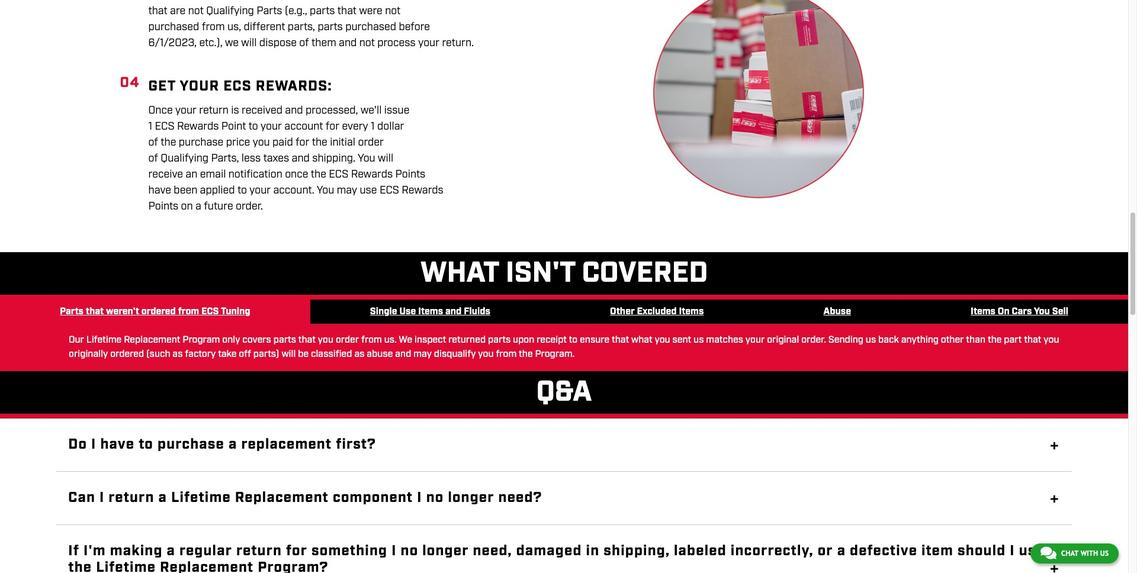 Task type: vqa. For each thing, say whether or not it's contained in the screenshot.
Ensure
yes



Task type: describe. For each thing, give the bounding box(es) containing it.
should
[[958, 542, 1006, 561]]

you up classified
[[318, 334, 334, 347]]

items for use
[[418, 306, 443, 318]]

process
[[378, 36, 416, 50]]

from inside parts that weren't ordered from ecs tuning button
[[178, 306, 199, 318]]

parts,
[[288, 20, 315, 34]]

what
[[632, 334, 653, 347]]

sending
[[829, 334, 864, 347]]

that up be on the left bottom
[[299, 334, 316, 347]]

our lifetime replacement program only covers parts that you order from us.  we inspect returned parts upon receipt to ensure that what you sent us matches your original order.  sending us back anything other than the part that you originally ordered (such as factory take off parts) will be classified as abuse and may disqualify you from the program.
[[69, 334, 1060, 361]]

and inside 'our lifetime replacement program only covers parts that you order from us.  we inspect returned parts upon receipt to ensure that what you sent us matches your original order.  sending us back anything other than the part that you originally ordered (such as factory take off parts) will be classified as abuse and may disqualify you from the program.'
[[395, 349, 411, 361]]

that left are
[[148, 4, 168, 18]]

us
[[1101, 550, 1109, 558]]

factory
[[185, 349, 216, 361]]

parts that weren't ordered from ecs tuning
[[60, 306, 250, 318]]

parts up parts)
[[274, 334, 296, 347]]

chat with us link
[[1031, 544, 1119, 564]]

parts)
[[253, 349, 279, 361]]

with
[[1081, 550, 1099, 558]]

program.
[[535, 349, 575, 361]]

i right do on the left
[[91, 436, 96, 455]]

chat with us
[[1062, 550, 1109, 558]]

before
[[399, 20, 430, 34]]

and up account
[[285, 104, 303, 118]]

we
[[225, 36, 239, 50]]

disqualify
[[434, 349, 476, 361]]

only
[[222, 334, 240, 347]]

1 vertical spatial you
[[317, 184, 334, 198]]

every
[[342, 120, 368, 134]]

from inside that are not qualifying parts (e.g., parts that were not purchased from us, different parts, parts purchased before 6/1/2023, etc.), we will dispose of them and not process your return.
[[202, 20, 225, 34]]

something
[[312, 542, 388, 561]]

use inside once your return is received and processed, we'll issue 1 ecs rewards point to your account for every 1 dollar of the purchase price you paid for the initial order of qualifying parts, less taxes and shipping. you will receive an email notification once the ecs rewards points have been applied to your account. you may use ecs rewards points on a future order.
[[360, 184, 377, 198]]

ordered inside 'our lifetime replacement program only covers parts that you order from us.  we inspect returned parts upon receipt to ensure that what you sent us matches your original order.  sending us back anything other than the part that you originally ordered (such as factory take off parts) will be classified as abuse and may disqualify you from the program.'
[[110, 349, 144, 361]]

get your ecs rewards:
[[148, 77, 332, 96]]

them
[[312, 36, 336, 50]]

parts left upon
[[488, 334, 511, 347]]

you inside button
[[1035, 306, 1051, 318]]

single use items and fluids
[[370, 306, 491, 318]]

items on cars you sell
[[971, 306, 1069, 318]]

use inside if i'm making a regular return for something i no longer need, damaged in shipping, labeled incorrectly, or a defective item should i use the lifetime replacement program?
[[1020, 542, 1045, 561]]

1 us from the left
[[694, 334, 704, 347]]

1 vertical spatial of
[[148, 136, 158, 150]]

replacement inside if i'm making a regular return for something i no longer need, damaged in shipping, labeled incorrectly, or a defective item should i use the lifetime replacement program?
[[160, 559, 254, 574]]

1 purchased from the left
[[148, 20, 199, 34]]

if i'm making a regular return for something i no longer need, damaged in shipping, labeled incorrectly, or a defective item should i use the lifetime replacement program?
[[68, 542, 1045, 574]]

can i return a lifetime replacement component i no longer need?
[[68, 489, 542, 508]]

2 vertical spatial of
[[148, 152, 158, 166]]

program?
[[258, 559, 329, 574]]

1 1 from the left
[[148, 120, 152, 134]]

is
[[231, 104, 239, 118]]

defective
[[850, 542, 918, 561]]

anything
[[902, 334, 939, 347]]

order inside once your return is received and processed, we'll issue 1 ecs rewards point to your account for every 1 dollar of the purchase price you paid for the initial order of qualifying parts, less taxes and shipping. you will receive an email notification once the ecs rewards points have been applied to your account. you may use ecs rewards points on a future order.
[[358, 136, 384, 150]]

covered
[[582, 255, 708, 293]]

0 vertical spatial longer
[[448, 489, 495, 508]]

can
[[68, 489, 95, 508]]

what
[[421, 255, 499, 293]]

need?
[[499, 489, 542, 508]]

that right part
[[1025, 334, 1042, 347]]

part
[[1005, 334, 1022, 347]]

parts up parts,
[[310, 4, 335, 18]]

than
[[967, 334, 986, 347]]

you down returned
[[478, 349, 494, 361]]

you inside once your return is received and processed, we'll issue 1 ecs rewards point to your account for every 1 dollar of the purchase price you paid for the initial order of qualifying parts, less taxes and shipping. you will receive an email notification once the ecs rewards points have been applied to your account. you may use ecs rewards points on a future order.
[[253, 136, 270, 150]]

etc.),
[[199, 36, 223, 50]]

a inside once your return is received and processed, we'll issue 1 ecs rewards point to your account for every 1 dollar of the purchase price you paid for the initial order of qualifying parts, less taxes and shipping. you will receive an email notification once the ecs rewards points have been applied to your account. you may use ecs rewards points on a future order.
[[196, 200, 201, 214]]

do
[[68, 436, 87, 455]]

ordered inside button
[[141, 306, 176, 318]]

items for excluded
[[679, 306, 704, 318]]

we
[[399, 334, 413, 347]]

return.
[[442, 36, 474, 50]]

receipt
[[537, 334, 567, 347]]

covers
[[243, 334, 271, 347]]

may inside once your return is received and processed, we'll issue 1 ecs rewards point to your account for every 1 dollar of the purchase price you paid for the initial order of qualifying parts, less taxes and shipping. you will receive an email notification once the ecs rewards points have been applied to your account. you may use ecs rewards points on a future order.
[[337, 184, 357, 198]]

replacement inside 'our lifetime replacement program only covers parts that you order from us.  we inspect returned parts upon receipt to ensure that what you sent us matches your original order.  sending us back anything other than the part that you originally ordered (such as factory take off parts) will be classified as abuse and may disqualify you from the program.'
[[124, 334, 180, 347]]

issue
[[384, 104, 410, 118]]

isn't
[[506, 255, 576, 293]]

applied
[[200, 184, 235, 198]]

will inside that are not qualifying parts (e.g., parts that were not purchased from us, different parts, parts purchased before 6/1/2023, etc.), we will dispose of them and not process your return.
[[241, 36, 257, 50]]

abuse button
[[764, 300, 911, 325]]

1 vertical spatial replacement
[[235, 489, 329, 508]]

cars
[[1012, 306, 1033, 318]]

1 as from the left
[[173, 349, 183, 361]]

your down notification at the left top of the page
[[250, 184, 271, 198]]

parts that weren't ordered from ecs tuning button
[[0, 300, 310, 325]]

parts inside button
[[60, 306, 84, 318]]

your right once
[[175, 104, 197, 118]]

back
[[879, 334, 900, 347]]

from down upon
[[496, 349, 517, 361]]

fluids
[[464, 306, 491, 318]]

ecs inside button
[[202, 306, 219, 318]]

once your return is received and processed, we'll issue 1 ecs rewards point to your account for every 1 dollar of the purchase price you paid for the initial order of qualifying parts, less taxes and shipping. you will receive an email notification once the ecs rewards points have been applied to your account. you may use ecs rewards points on a future order.
[[148, 104, 444, 214]]

receive
[[148, 168, 183, 182]]

and inside button
[[446, 306, 462, 318]]

do i have to purchase a replacement first?
[[68, 436, 376, 455]]

abuse
[[824, 306, 852, 318]]

you left sent
[[655, 334, 671, 347]]

point
[[222, 120, 246, 134]]

us.
[[384, 334, 397, 347]]

that are not qualifying parts (e.g., parts that were not purchased from us, different parts, parts purchased before 6/1/2023, etc.), we will dispose of them and not process your return.
[[148, 4, 474, 50]]

are
[[170, 4, 186, 18]]

sell
[[1053, 306, 1069, 318]]

what isn't covered
[[421, 255, 708, 293]]

once
[[148, 104, 173, 118]]

rewards:
[[256, 77, 332, 96]]

program
[[183, 334, 220, 347]]

shipping.
[[312, 152, 356, 166]]

need,
[[473, 542, 512, 561]]

first?
[[336, 436, 376, 455]]

the down upon
[[519, 349, 533, 361]]

been
[[174, 184, 198, 198]]

i right "should"
[[1011, 542, 1016, 561]]

initial
[[330, 136, 356, 150]]

order. inside once your return is received and processed, we'll issue 1 ecs rewards point to your account for every 1 dollar of the purchase price you paid for the initial order of qualifying parts, less taxes and shipping. you will receive an email notification once the ecs rewards points have been applied to your account. you may use ecs rewards points on a future order.
[[236, 200, 263, 214]]



Task type: locate. For each thing, give the bounding box(es) containing it.
your left original
[[746, 334, 765, 347]]

return inside if i'm making a regular return for something i no longer need, damaged in shipping, labeled incorrectly, or a defective item should i use the lifetime replacement program?
[[236, 542, 282, 561]]

may inside 'our lifetime replacement program only covers parts that you order from us.  we inspect returned parts upon receipt to ensure that what you sent us matches your original order.  sending us back anything other than the part that you originally ordered (such as factory take off parts) will be classified as abuse and may disqualify you from the program.'
[[414, 349, 432, 361]]

processed,
[[306, 104, 358, 118]]

1 vertical spatial longer
[[423, 542, 469, 561]]

of down parts,
[[299, 36, 309, 50]]

as
[[173, 349, 183, 361], [355, 349, 365, 361]]

ordered right weren't
[[141, 306, 176, 318]]

2 us from the left
[[866, 334, 877, 347]]

as right "(such"
[[173, 349, 183, 361]]

1 horizontal spatial you
[[358, 152, 376, 166]]

parts,
[[211, 152, 239, 166]]

1 vertical spatial rewards
[[351, 168, 393, 182]]

may
[[337, 184, 357, 198], [414, 349, 432, 361]]

the left part
[[988, 334, 1002, 347]]

1 vertical spatial have
[[100, 436, 135, 455]]

originally
[[69, 349, 108, 361]]

1
[[148, 120, 152, 134], [371, 120, 375, 134]]

0 vertical spatial order.
[[236, 200, 263, 214]]

2 horizontal spatial you
[[1035, 306, 1051, 318]]

order. right original
[[802, 334, 827, 347]]

shipping,
[[604, 542, 670, 561]]

0 vertical spatial replacement
[[124, 334, 180, 347]]

other
[[942, 334, 964, 347]]

1 vertical spatial order.
[[802, 334, 827, 347]]

2 horizontal spatial return
[[236, 542, 282, 561]]

chat
[[1062, 550, 1079, 558]]

us,
[[228, 20, 241, 34]]

1 horizontal spatial may
[[414, 349, 432, 361]]

1 vertical spatial points
[[148, 200, 179, 214]]

1 vertical spatial no
[[401, 542, 419, 561]]

0 horizontal spatial order.
[[236, 200, 263, 214]]

1 horizontal spatial use
[[1020, 542, 1045, 561]]

paid
[[273, 136, 293, 150]]

or
[[818, 542, 834, 561]]

to inside 'our lifetime replacement program only covers parts that you order from us.  we inspect returned parts upon receipt to ensure that what you sent us matches your original order.  sending us back anything other than the part that you originally ordered (such as factory take off parts) will be classified as abuse and may disqualify you from the program.'
[[569, 334, 578, 347]]

that inside button
[[86, 306, 104, 318]]

(such
[[146, 349, 170, 361]]

0 horizontal spatial as
[[173, 349, 183, 361]]

0 vertical spatial parts
[[257, 4, 282, 18]]

0 vertical spatial return
[[199, 104, 229, 118]]

return right can
[[109, 489, 154, 508]]

2 vertical spatial return
[[236, 542, 282, 561]]

regular
[[180, 542, 232, 561]]

have down receive
[[148, 184, 171, 198]]

parts up the them
[[318, 20, 343, 34]]

2 vertical spatial lifetime
[[96, 559, 156, 574]]

return for a
[[109, 489, 154, 508]]

0 horizontal spatial no
[[401, 542, 419, 561]]

2 purchased from the left
[[346, 20, 397, 34]]

0 vertical spatial may
[[337, 184, 357, 198]]

1 vertical spatial may
[[414, 349, 432, 361]]

of inside that are not qualifying parts (e.g., parts that were not purchased from us, different parts, parts purchased before 6/1/2023, etc.), we will dispose of them and not process your return.
[[299, 36, 309, 50]]

labeled
[[674, 542, 727, 561]]

upon
[[513, 334, 535, 347]]

1 horizontal spatial us
[[866, 334, 877, 347]]

component
[[333, 489, 413, 508]]

0 vertical spatial you
[[358, 152, 376, 166]]

0 vertical spatial for
[[326, 120, 340, 134]]

returned
[[449, 334, 486, 347]]

0 horizontal spatial items
[[418, 306, 443, 318]]

from up etc.),
[[202, 20, 225, 34]]

may down inspect
[[414, 349, 432, 361]]

1 down we'll
[[371, 120, 375, 134]]

our
[[69, 334, 84, 347]]

in
[[586, 542, 600, 561]]

for left something
[[286, 542, 308, 561]]

the up shipping.
[[312, 136, 328, 150]]

points left on
[[148, 200, 179, 214]]

ensure
[[580, 334, 610, 347]]

you
[[253, 136, 270, 150], [318, 334, 334, 347], [655, 334, 671, 347], [1044, 334, 1060, 347], [478, 349, 494, 361]]

2 vertical spatial you
[[1035, 306, 1051, 318]]

that left were
[[338, 4, 357, 18]]

and left fluids
[[446, 306, 462, 318]]

1 vertical spatial use
[[1020, 542, 1045, 561]]

1 horizontal spatial no
[[426, 489, 444, 508]]

1 horizontal spatial points
[[396, 168, 426, 182]]

longer inside if i'm making a regular return for something i no longer need, damaged in shipping, labeled incorrectly, or a defective item should i use the lifetime replacement program?
[[423, 542, 469, 561]]

2 as from the left
[[355, 349, 365, 361]]

incorrectly,
[[731, 542, 814, 561]]

tab list
[[0, 300, 1129, 325]]

qualifying up 'an'
[[161, 152, 209, 166]]

2 vertical spatial rewards
[[402, 184, 444, 198]]

0 horizontal spatial will
[[241, 36, 257, 50]]

0 horizontal spatial us
[[694, 334, 704, 347]]

qualifying up the us,
[[206, 4, 254, 18]]

dollar
[[377, 120, 404, 134]]

2 horizontal spatial items
[[971, 306, 996, 318]]

your inside that are not qualifying parts (e.g., parts that were not purchased from us, different parts, parts purchased before 6/1/2023, etc.), we will dispose of them and not process your return.
[[418, 36, 440, 50]]

you up less
[[253, 136, 270, 150]]

classified
[[311, 349, 352, 361]]

from up program
[[178, 306, 199, 318]]

1 vertical spatial purchase
[[158, 436, 225, 455]]

of down once
[[148, 136, 158, 150]]

other excluded items button
[[551, 300, 764, 325]]

purchased
[[148, 20, 199, 34], [346, 20, 397, 34]]

from
[[202, 20, 225, 34], [178, 306, 199, 318], [361, 334, 382, 347], [496, 349, 517, 361]]

order down every
[[358, 136, 384, 150]]

1 vertical spatial order
[[336, 334, 359, 347]]

dispose
[[259, 36, 297, 50]]

will inside once your return is received and processed, we'll issue 1 ecs rewards point to your account for every 1 dollar of the purchase price you paid for the initial order of qualifying parts, less taxes and shipping. you will receive an email notification once the ecs rewards points have been applied to your account. you may use ecs rewards points on a future order.
[[378, 152, 394, 166]]

tab list containing parts that weren't ordered from ecs tuning
[[0, 300, 1129, 325]]

not right were
[[385, 4, 401, 18]]

1 horizontal spatial not
[[360, 36, 375, 50]]

lifetime replacement image
[[653, 0, 864, 199]]

longer left need?
[[448, 489, 495, 508]]

parts inside that are not qualifying parts (e.g., parts that were not purchased from us, different parts, parts purchased before 6/1/2023, etc.), we will dispose of them and not process your return.
[[257, 4, 282, 18]]

not left process
[[360, 36, 375, 50]]

will
[[241, 36, 257, 50], [378, 152, 394, 166], [282, 349, 296, 361]]

an
[[186, 168, 198, 182]]

0 vertical spatial ordered
[[141, 306, 176, 318]]

lifetime
[[86, 334, 122, 347], [171, 489, 231, 508], [96, 559, 156, 574]]

1 horizontal spatial rewards
[[351, 168, 393, 182]]

have inside once your return is received and processed, we'll issue 1 ecs rewards point to your account for every 1 dollar of the purchase price you paid for the initial order of qualifying parts, less taxes and shipping. you will receive an email notification once the ecs rewards points have been applied to your account. you may use ecs rewards points on a future order.
[[148, 184, 171, 198]]

take
[[218, 349, 237, 361]]

04
[[120, 73, 140, 92]]

2 horizontal spatial rewards
[[402, 184, 444, 198]]

1 horizontal spatial order.
[[802, 334, 827, 347]]

2 1 from the left
[[371, 120, 375, 134]]

2 vertical spatial for
[[286, 542, 308, 561]]

of up receive
[[148, 152, 158, 166]]

have right do on the left
[[100, 436, 135, 455]]

1 horizontal spatial return
[[199, 104, 229, 118]]

1 vertical spatial return
[[109, 489, 154, 508]]

1 horizontal spatial 1
[[371, 120, 375, 134]]

i right something
[[392, 542, 397, 561]]

purchase inside once your return is received and processed, we'll issue 1 ecs rewards point to your account for every 1 dollar of the purchase price you paid for the initial order of qualifying parts, less taxes and shipping. you will receive an email notification once the ecs rewards points have been applied to your account. you may use ecs rewards points on a future order.
[[179, 136, 224, 150]]

1 horizontal spatial as
[[355, 349, 365, 361]]

your down received
[[261, 120, 282, 134]]

for inside if i'm making a regular return for something i no longer need, damaged in shipping, labeled incorrectly, or a defective item should i use the lifetime replacement program?
[[286, 542, 308, 561]]

0 horizontal spatial parts
[[60, 306, 84, 318]]

items up sent
[[679, 306, 704, 318]]

i right component
[[417, 489, 422, 508]]

the inside if i'm making a regular return for something i no longer need, damaged in shipping, labeled incorrectly, or a defective item should i use the lifetime replacement program?
[[68, 559, 92, 574]]

as left abuse
[[355, 349, 365, 361]]

longer left need,
[[423, 542, 469, 561]]

0 horizontal spatial you
[[317, 184, 334, 198]]

if
[[68, 542, 79, 561]]

0 horizontal spatial purchased
[[148, 20, 199, 34]]

1 vertical spatial will
[[378, 152, 394, 166]]

items inside single use items and fluids button
[[418, 306, 443, 318]]

have
[[148, 184, 171, 198], [100, 436, 135, 455]]

0 vertical spatial use
[[360, 184, 377, 198]]

single use items and fluids button
[[310, 300, 551, 325]]

1 vertical spatial for
[[296, 136, 310, 150]]

taxes
[[264, 152, 289, 166]]

0 vertical spatial of
[[299, 36, 309, 50]]

2 vertical spatial replacement
[[160, 559, 254, 574]]

will right we
[[241, 36, 257, 50]]

off
[[239, 349, 251, 361]]

on
[[998, 306, 1010, 318]]

the left "making"
[[68, 559, 92, 574]]

parts
[[310, 4, 335, 18], [318, 20, 343, 34], [274, 334, 296, 347], [488, 334, 511, 347]]

item
[[922, 542, 954, 561]]

points down dollar
[[396, 168, 426, 182]]

inspect
[[415, 334, 446, 347]]

ecs
[[223, 77, 252, 96], [155, 120, 175, 134], [329, 168, 349, 182], [380, 184, 399, 198], [202, 306, 219, 318]]

email
[[200, 168, 226, 182]]

will left be on the left bottom
[[282, 349, 296, 361]]

i'm
[[84, 542, 106, 561]]

for down account
[[296, 136, 310, 150]]

order inside 'our lifetime replacement program only covers parts that you order from us.  we inspect returned parts upon receipt to ensure that what you sent us matches your original order.  sending us back anything other than the part that you originally ordered (such as factory take off parts) will be classified as abuse and may disqualify you from the program.'
[[336, 334, 359, 347]]

0 horizontal spatial have
[[100, 436, 135, 455]]

use
[[400, 306, 416, 318]]

us
[[694, 334, 704, 347], [866, 334, 877, 347]]

from up abuse
[[361, 334, 382, 347]]

1 horizontal spatial purchased
[[346, 20, 397, 34]]

and inside that are not qualifying parts (e.g., parts that were not purchased from us, different parts, parts purchased before 6/1/2023, etc.), we will dispose of them and not process your return.
[[339, 36, 357, 50]]

1 horizontal spatial have
[[148, 184, 171, 198]]

our lifetime replacement program only covers parts that you order from us.  we inspect returned parts upon receipt to ensure that what you sent us matches your original order.  sending us back anything other than the part that you originally ordered (such as factory take off parts) will be classified as abuse and may disqualify you from the program. tab panel
[[69, 334, 1060, 362]]

1 vertical spatial ordered
[[110, 349, 144, 361]]

will down dollar
[[378, 152, 394, 166]]

order up classified
[[336, 334, 359, 347]]

6/1/2023,
[[148, 36, 197, 50]]

1 items from the left
[[418, 306, 443, 318]]

order
[[358, 136, 384, 150], [336, 334, 359, 347]]

future
[[204, 200, 233, 214]]

and down we
[[395, 349, 411, 361]]

items inside 'items on cars you sell' button
[[971, 306, 996, 318]]

us left the back
[[866, 334, 877, 347]]

excluded
[[637, 306, 677, 318]]

q&a
[[537, 374, 592, 412]]

0 horizontal spatial not
[[188, 4, 204, 18]]

0 horizontal spatial rewards
[[177, 120, 219, 134]]

items left on
[[971, 306, 996, 318]]

for down processed,
[[326, 120, 340, 134]]

account
[[285, 120, 323, 134]]

making
[[110, 542, 163, 561]]

lifetime inside if i'm making a regular return for something i no longer need, damaged in shipping, labeled incorrectly, or a defective item should i use the lifetime replacement program?
[[96, 559, 156, 574]]

0 horizontal spatial return
[[109, 489, 154, 508]]

0 horizontal spatial points
[[148, 200, 179, 214]]

on
[[181, 200, 193, 214]]

we'll
[[361, 104, 382, 118]]

abuse
[[367, 349, 393, 361]]

original
[[768, 334, 800, 347]]

lifetime inside 'our lifetime replacement program only covers parts that you order from us.  we inspect returned parts upon receipt to ensure that what you sent us matches your original order.  sending us back anything other than the part that you originally ordered (such as factory take off parts) will be classified as abuse and may disqualify you from the program.'
[[86, 334, 122, 347]]

replacement
[[241, 436, 332, 455]]

return inside once your return is received and processed, we'll issue 1 ecs rewards point to your account for every 1 dollar of the purchase price you paid for the initial order of qualifying parts, less taxes and shipping. you will receive an email notification once the ecs rewards points have been applied to your account. you may use ecs rewards points on a future order.
[[199, 104, 229, 118]]

sent
[[673, 334, 692, 347]]

that left what on the right of the page
[[612, 334, 629, 347]]

account.
[[273, 184, 315, 198]]

qualifying inside that are not qualifying parts (e.g., parts that were not purchased from us, different parts, parts purchased before 6/1/2023, etc.), we will dispose of them and not process your return.
[[206, 4, 254, 18]]

different
[[244, 20, 285, 34]]

0 vertical spatial rewards
[[177, 120, 219, 134]]

1 vertical spatial parts
[[60, 306, 84, 318]]

order. inside 'our lifetime replacement program only covers parts that you order from us.  we inspect returned parts upon receipt to ensure that what you sent us matches your original order.  sending us back anything other than the part that you originally ordered (such as factory take off parts) will be classified as abuse and may disqualify you from the program.'
[[802, 334, 827, 347]]

0 vertical spatial no
[[426, 489, 444, 508]]

1 horizontal spatial parts
[[257, 4, 282, 18]]

the up receive
[[161, 136, 176, 150]]

lifetime right if
[[96, 559, 156, 574]]

0 vertical spatial order
[[358, 136, 384, 150]]

0 vertical spatial will
[[241, 36, 257, 50]]

you right account.
[[317, 184, 334, 198]]

comments image
[[1041, 546, 1057, 561]]

tuning
[[221, 306, 250, 318]]

1 horizontal spatial items
[[679, 306, 704, 318]]

the right once
[[311, 168, 326, 182]]

and right the them
[[339, 36, 357, 50]]

return for is
[[199, 104, 229, 118]]

be
[[298, 349, 309, 361]]

order. right future
[[236, 200, 263, 214]]

0 vertical spatial purchase
[[179, 136, 224, 150]]

3 items from the left
[[971, 306, 996, 318]]

you right shipping.
[[358, 152, 376, 166]]

may down shipping.
[[337, 184, 357, 198]]

ordered left "(such"
[[110, 349, 144, 361]]

0 vertical spatial have
[[148, 184, 171, 198]]

1 vertical spatial lifetime
[[171, 489, 231, 508]]

return right regular
[[236, 542, 282, 561]]

2 vertical spatial will
[[282, 349, 296, 361]]

items inside other excluded items button
[[679, 306, 704, 318]]

parts up our
[[60, 306, 84, 318]]

matches
[[707, 334, 744, 347]]

to
[[249, 120, 258, 134], [238, 184, 247, 198], [569, 334, 578, 347], [139, 436, 154, 455]]

will inside 'our lifetime replacement program only covers parts that you order from us.  we inspect returned parts upon receipt to ensure that what you sent us matches your original order.  sending us back anything other than the part that you originally ordered (such as factory take off parts) will be classified as abuse and may disqualify you from the program.'
[[282, 349, 296, 361]]

0 horizontal spatial 1
[[148, 120, 152, 134]]

i right can
[[100, 489, 105, 508]]

damaged
[[517, 542, 582, 561]]

you left sell on the right
[[1035, 306, 1051, 318]]

qualifying inside once your return is received and processed, we'll issue 1 ecs rewards point to your account for every 1 dollar of the purchase price you paid for the initial order of qualifying parts, less taxes and shipping. you will receive an email notification once the ecs rewards points have been applied to your account. you may use ecs rewards points on a future order.
[[161, 152, 209, 166]]

lifetime up regular
[[171, 489, 231, 508]]

2 horizontal spatial not
[[385, 4, 401, 18]]

lifetime up originally
[[86, 334, 122, 347]]

1 down once
[[148, 120, 152, 134]]

single
[[370, 306, 397, 318]]

0 vertical spatial qualifying
[[206, 4, 254, 18]]

and
[[339, 36, 357, 50], [285, 104, 303, 118], [292, 152, 310, 166], [446, 306, 462, 318], [395, 349, 411, 361]]

your inside 'our lifetime replacement program only covers parts that you order from us.  we inspect returned parts upon receipt to ensure that what you sent us matches your original order.  sending us back anything other than the part that you originally ordered (such as factory take off parts) will be classified as abuse and may disqualify you from the program.'
[[746, 334, 765, 347]]

items right use
[[418, 306, 443, 318]]

ordered
[[141, 306, 176, 318], [110, 349, 144, 361]]

your down before at top
[[418, 36, 440, 50]]

0 vertical spatial lifetime
[[86, 334, 122, 347]]

2 items from the left
[[679, 306, 704, 318]]

not right are
[[188, 4, 204, 18]]

that left weren't
[[86, 306, 104, 318]]

no inside if i'm making a regular return for something i no longer need, damaged in shipping, labeled incorrectly, or a defective item should i use the lifetime replacement program?
[[401, 542, 419, 561]]

other
[[610, 306, 635, 318]]

purchased down were
[[346, 20, 397, 34]]

0 vertical spatial points
[[396, 168, 426, 182]]

purchased up '6/1/2023,' at the left top of page
[[148, 20, 199, 34]]

order.
[[236, 200, 263, 214], [802, 334, 827, 347]]

and up once
[[292, 152, 310, 166]]

1 vertical spatial qualifying
[[161, 152, 209, 166]]

return left is
[[199, 104, 229, 118]]

were
[[359, 4, 383, 18]]

parts up different on the left top of page
[[257, 4, 282, 18]]

use
[[360, 184, 377, 198], [1020, 542, 1045, 561]]

us right sent
[[694, 334, 704, 347]]

0 horizontal spatial use
[[360, 184, 377, 198]]

2 horizontal spatial will
[[378, 152, 394, 166]]

1 horizontal spatial will
[[282, 349, 296, 361]]

you down sell on the right
[[1044, 334, 1060, 347]]

0 horizontal spatial may
[[337, 184, 357, 198]]



